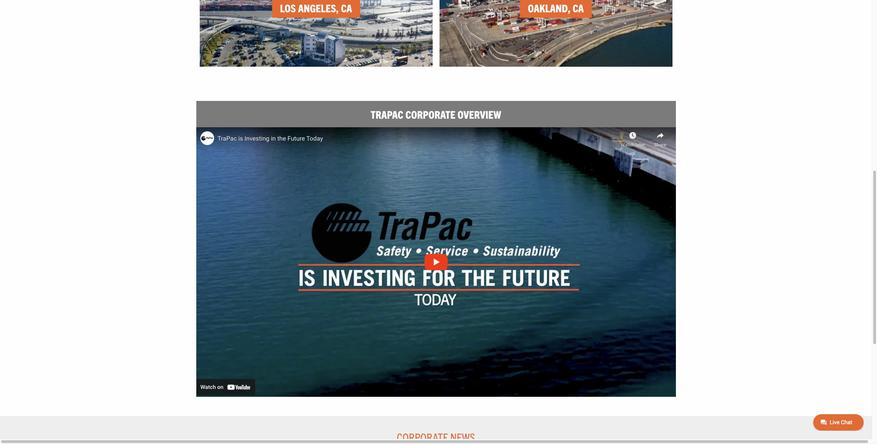 Task type: describe. For each thing, give the bounding box(es) containing it.
overview
[[458, 108, 501, 121]]

corporate
[[406, 108, 456, 121]]

trapac corporate overview
[[371, 108, 501, 121]]



Task type: locate. For each thing, give the bounding box(es) containing it.
trapac
[[371, 108, 403, 121]]



Task type: vqa. For each thing, say whether or not it's contained in the screenshot.
"Overview"
yes



